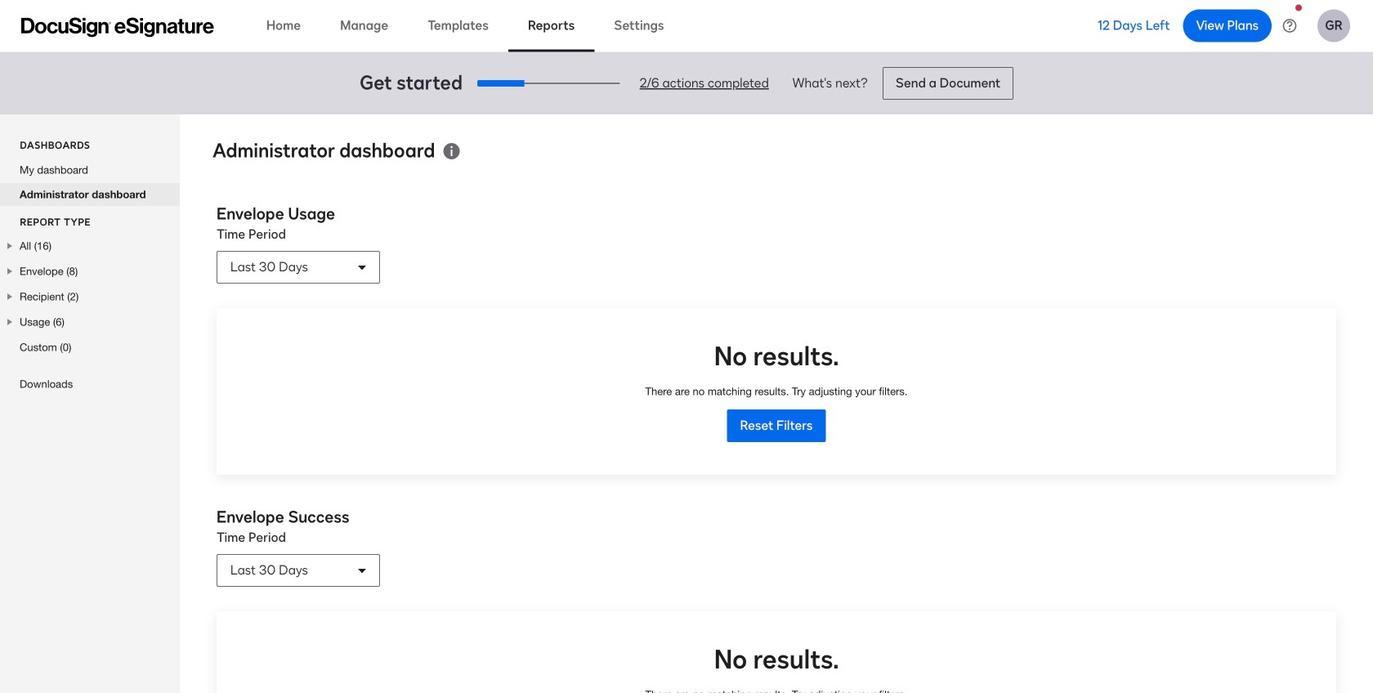 Task type: describe. For each thing, give the bounding box(es) containing it.
docusign esignature image
[[21, 18, 214, 37]]



Task type: vqa. For each thing, say whether or not it's contained in the screenshot.
docusign esignature image at the left
yes



